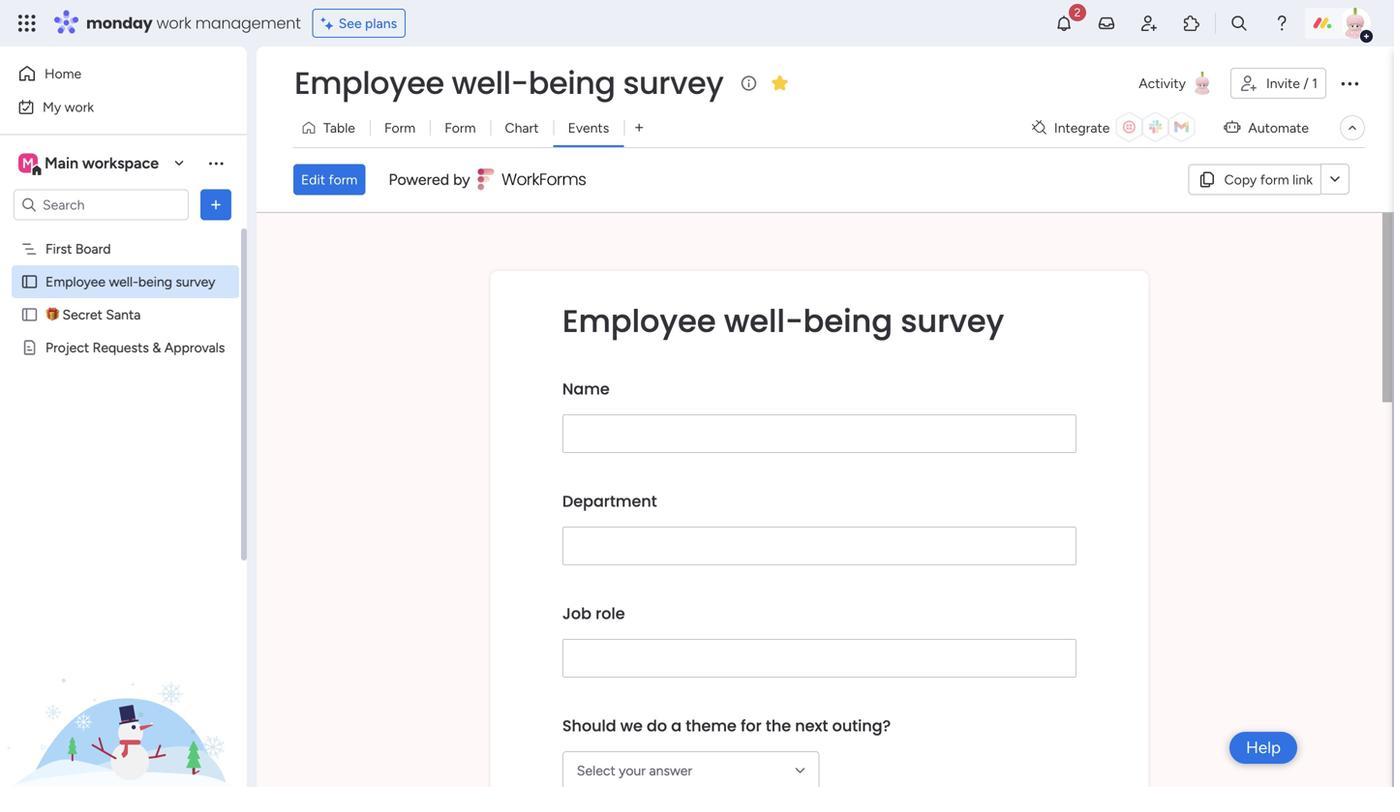 Task type: vqa. For each thing, say whether or not it's contained in the screenshot.
Oct 18, 2021 on the right
no



Task type: describe. For each thing, give the bounding box(es) containing it.
project
[[46, 340, 89, 356]]

events
[[568, 120, 610, 136]]

edit form button
[[294, 164, 366, 195]]

workspace image
[[18, 153, 38, 174]]

outing?
[[833, 715, 891, 737]]

0 vertical spatial employee
[[294, 62, 444, 105]]

help button
[[1230, 732, 1298, 764]]

activity
[[1139, 75, 1187, 92]]

help image
[[1273, 14, 1292, 33]]

autopilot image
[[1225, 115, 1241, 139]]

select product image
[[17, 14, 37, 33]]

search everything image
[[1230, 14, 1250, 33]]

0 horizontal spatial options image
[[206, 195, 226, 215]]

employee inside form form
[[563, 300, 716, 343]]

2 form from the left
[[445, 120, 476, 136]]

show board description image
[[738, 74, 761, 93]]

public board image for employee well-being survey
[[20, 273, 39, 291]]

we
[[621, 715, 643, 737]]

1 form button from the left
[[370, 112, 430, 143]]

&
[[152, 340, 161, 356]]

activity button
[[1132, 68, 1223, 99]]

lottie animation element
[[0, 592, 247, 788]]

chart button
[[491, 112, 554, 143]]

monday work management
[[86, 12, 301, 34]]

approvals
[[164, 340, 225, 356]]

2 image
[[1069, 1, 1087, 23]]

1 form from the left
[[385, 120, 416, 136]]

table
[[324, 120, 355, 136]]

form for edit
[[329, 171, 358, 188]]

Name field
[[563, 414, 1077, 453]]

dapulse integrations image
[[1033, 121, 1047, 135]]

invite members image
[[1140, 14, 1160, 33]]

invite / 1
[[1267, 75, 1318, 92]]

well- inside list box
[[109, 274, 138, 290]]

home button
[[12, 58, 208, 89]]

home
[[45, 65, 82, 82]]

being inside list box
[[138, 274, 172, 290]]

a
[[671, 715, 682, 737]]

should
[[563, 715, 617, 737]]

do
[[647, 715, 667, 737]]

employee well-being survey inside list box
[[46, 274, 215, 290]]

name group containing job role
[[563, 589, 1077, 701]]

workspace selection element
[[18, 152, 162, 177]]

chart
[[505, 120, 539, 136]]

should we do a theme for the next outing?
[[563, 715, 891, 737]]

work for my
[[65, 99, 94, 115]]

Job role field
[[563, 639, 1077, 678]]

1 horizontal spatial well-
[[452, 62, 529, 105]]

select
[[577, 763, 616, 779]]

apps image
[[1183, 14, 1202, 33]]

Employee well-being survey field
[[290, 62, 729, 105]]

survey inside list box
[[176, 274, 215, 290]]

ruby anderson image
[[1341, 8, 1372, 39]]

job role
[[563, 603, 625, 625]]

link
[[1293, 171, 1314, 188]]

name group containing department
[[563, 476, 1077, 589]]

powered
[[389, 170, 450, 189]]

by
[[453, 170, 470, 189]]

form for copy
[[1261, 171, 1290, 188]]

m
[[22, 155, 34, 171]]

first board
[[46, 241, 111, 257]]

name group containing name
[[563, 364, 1077, 476]]

see plans
[[339, 15, 397, 31]]



Task type: locate. For each thing, give the bounding box(es) containing it.
being
[[529, 62, 616, 105], [138, 274, 172, 290], [804, 300, 893, 343]]

edit form
[[301, 171, 358, 188]]

2 horizontal spatial survey
[[901, 300, 1005, 343]]

1 name group from the top
[[563, 364, 1077, 476]]

1 vertical spatial well-
[[109, 274, 138, 290]]

1 horizontal spatial form
[[1261, 171, 1290, 188]]

0 vertical spatial being
[[529, 62, 616, 105]]

0 horizontal spatial work
[[65, 99, 94, 115]]

0 vertical spatial well-
[[452, 62, 529, 105]]

form inside edit form button
[[329, 171, 358, 188]]

notifications image
[[1055, 14, 1074, 33]]

invite
[[1267, 75, 1301, 92]]

well-
[[452, 62, 529, 105], [109, 274, 138, 290], [724, 300, 804, 343]]

remove from favorites image
[[770, 73, 790, 93]]

1 horizontal spatial form
[[445, 120, 476, 136]]

public board image for 🎁 secret santa
[[20, 306, 39, 324]]

1 horizontal spatial survey
[[623, 62, 724, 105]]

project requests & approvals
[[46, 340, 225, 356]]

main
[[45, 154, 79, 172]]

being inside form form
[[804, 300, 893, 343]]

option
[[0, 232, 247, 235]]

inbox image
[[1098, 14, 1117, 33]]

list box
[[0, 229, 247, 626]]

copy form link button
[[1189, 164, 1321, 195]]

answer
[[649, 763, 693, 779]]

2 vertical spatial well-
[[724, 300, 804, 343]]

1 vertical spatial options image
[[206, 195, 226, 215]]

1 vertical spatial survey
[[176, 274, 215, 290]]

1 vertical spatial being
[[138, 274, 172, 290]]

copy
[[1225, 171, 1258, 188]]

job
[[563, 603, 592, 625]]

2 vertical spatial employee
[[563, 300, 716, 343]]

Search in workspace field
[[41, 194, 162, 216]]

1 horizontal spatial being
[[529, 62, 616, 105]]

copy form link
[[1225, 171, 1314, 188]]

0 vertical spatial public board image
[[20, 273, 39, 291]]

4 name group from the top
[[563, 701, 1077, 788]]

1 public board image from the top
[[20, 273, 39, 291]]

role
[[596, 603, 625, 625]]

options image right 1
[[1339, 72, 1362, 95]]

employee up table
[[294, 62, 444, 105]]

1 form from the left
[[1261, 171, 1290, 188]]

0 horizontal spatial being
[[138, 274, 172, 290]]

form form
[[257, 213, 1393, 788]]

workspace options image
[[206, 153, 226, 173]]

0 vertical spatial survey
[[623, 62, 724, 105]]

0 horizontal spatial form
[[329, 171, 358, 188]]

my work button
[[12, 92, 208, 123]]

1
[[1313, 75, 1318, 92]]

work right the 'my'
[[65, 99, 94, 115]]

2 vertical spatial survey
[[901, 300, 1005, 343]]

powered by
[[389, 170, 470, 189]]

list box containing first board
[[0, 229, 247, 626]]

2 horizontal spatial well-
[[724, 300, 804, 343]]

1 vertical spatial public board image
[[20, 306, 39, 324]]

work inside button
[[65, 99, 94, 115]]

table button
[[294, 112, 370, 143]]

select your answer
[[577, 763, 693, 779]]

form right edit
[[329, 171, 358, 188]]

form left link
[[1261, 171, 1290, 188]]

options image down workspace options image at the top left
[[206, 195, 226, 215]]

employee down first board
[[46, 274, 106, 290]]

1 horizontal spatial options image
[[1339, 72, 1362, 95]]

🎁 secret santa
[[46, 307, 141, 323]]

public board image
[[20, 273, 39, 291], [20, 306, 39, 324]]

1 vertical spatial employee well-being survey
[[46, 274, 215, 290]]

invite / 1 button
[[1231, 68, 1327, 99]]

main workspace
[[45, 154, 159, 172]]

employee
[[294, 62, 444, 105], [46, 274, 106, 290], [563, 300, 716, 343]]

1 horizontal spatial employee
[[294, 62, 444, 105]]

form up by on the top left of the page
[[445, 120, 476, 136]]

management
[[195, 12, 301, 34]]

next
[[796, 715, 829, 737]]

3 name group from the top
[[563, 589, 1077, 701]]

form inside copy form link button
[[1261, 171, 1290, 188]]

edit
[[301, 171, 325, 188]]

first
[[46, 241, 72, 257]]

employee inside list box
[[46, 274, 106, 290]]

2 form from the left
[[329, 171, 358, 188]]

employee well-being survey inside form form
[[563, 300, 1005, 343]]

🎁
[[46, 307, 59, 323]]

/
[[1304, 75, 1309, 92]]

my work
[[43, 99, 94, 115]]

your
[[619, 763, 646, 779]]

integrate
[[1055, 120, 1110, 136]]

see plans button
[[313, 9, 406, 38]]

board
[[75, 241, 111, 257]]

events button
[[554, 112, 624, 143]]

0 vertical spatial work
[[157, 12, 191, 34]]

add view image
[[636, 121, 644, 135]]

2 name group from the top
[[563, 476, 1077, 589]]

form button up the powered
[[370, 112, 430, 143]]

2 vertical spatial being
[[804, 300, 893, 343]]

0 vertical spatial employee well-being survey
[[294, 62, 724, 105]]

0 horizontal spatial survey
[[176, 274, 215, 290]]

employee up name
[[563, 300, 716, 343]]

1 vertical spatial work
[[65, 99, 94, 115]]

2 horizontal spatial being
[[804, 300, 893, 343]]

requests
[[93, 340, 149, 356]]

2 public board image from the top
[[20, 306, 39, 324]]

theme
[[686, 715, 737, 737]]

see
[[339, 15, 362, 31]]

work right the monday
[[157, 12, 191, 34]]

2 horizontal spatial employee
[[563, 300, 716, 343]]

1 horizontal spatial work
[[157, 12, 191, 34]]

santa
[[106, 307, 141, 323]]

options image
[[1339, 72, 1362, 95], [206, 195, 226, 215]]

1 vertical spatial employee
[[46, 274, 106, 290]]

well- inside form form
[[724, 300, 804, 343]]

survey inside form form
[[901, 300, 1005, 343]]

plans
[[365, 15, 397, 31]]

2 vertical spatial employee well-being survey
[[563, 300, 1005, 343]]

monday
[[86, 12, 153, 34]]

name group containing should we do a theme for the next outing?
[[563, 701, 1077, 788]]

2 form button from the left
[[430, 112, 491, 143]]

department
[[563, 490, 657, 512]]

survey
[[623, 62, 724, 105], [176, 274, 215, 290], [901, 300, 1005, 343]]

name group
[[563, 364, 1077, 476], [563, 476, 1077, 589], [563, 589, 1077, 701], [563, 701, 1077, 788]]

for
[[741, 715, 762, 737]]

0 vertical spatial options image
[[1339, 72, 1362, 95]]

name
[[563, 378, 610, 400]]

the
[[766, 715, 792, 737]]

employee well-being survey
[[294, 62, 724, 105], [46, 274, 215, 290], [563, 300, 1005, 343]]

collapse board header image
[[1345, 120, 1361, 136]]

form
[[1261, 171, 1290, 188], [329, 171, 358, 188]]

work for monday
[[157, 12, 191, 34]]

automate
[[1249, 120, 1310, 136]]

0 horizontal spatial employee
[[46, 274, 106, 290]]

Department field
[[563, 527, 1077, 565]]

help
[[1247, 738, 1282, 758]]

0 horizontal spatial form
[[385, 120, 416, 136]]

workforms logo image
[[478, 164, 588, 195]]

form
[[385, 120, 416, 136], [445, 120, 476, 136]]

form up the powered
[[385, 120, 416, 136]]

work
[[157, 12, 191, 34], [65, 99, 94, 115]]

my
[[43, 99, 61, 115]]

secret
[[62, 307, 103, 323]]

form button
[[370, 112, 430, 143], [430, 112, 491, 143]]

workspace
[[82, 154, 159, 172]]

lottie animation image
[[0, 592, 247, 788]]

0 horizontal spatial well-
[[109, 274, 138, 290]]

form button up by on the top left of the page
[[430, 112, 491, 143]]



